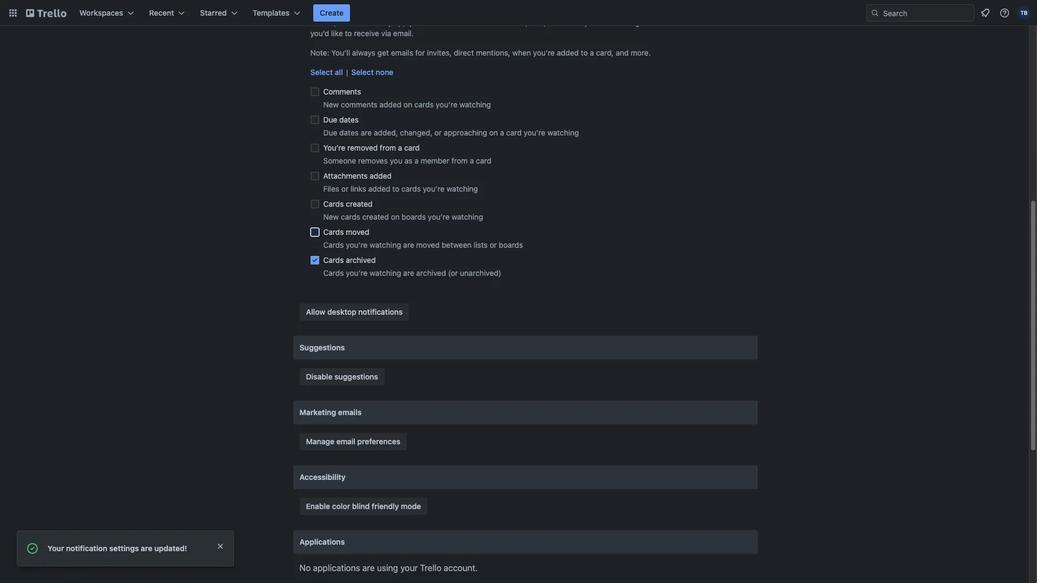 Task type: describe. For each thing, give the bounding box(es) containing it.
cards archived
[[323, 256, 376, 265]]

someone
[[323, 156, 356, 165]]

friendly
[[372, 502, 399, 511]]

new for new comments added on cards you're watching
[[323, 100, 339, 109]]

account.
[[444, 564, 478, 573]]

only
[[378, 18, 392, 27]]

your
[[401, 564, 418, 573]]

you
[[390, 156, 403, 165]]

attachments added
[[323, 171, 392, 180]]

a right as in the left of the page
[[415, 156, 419, 165]]

trello
[[420, 564, 442, 573]]

color
[[332, 502, 350, 511]]

files or links added to cards you're watching
[[323, 184, 478, 193]]

open information menu image
[[1000, 8, 1010, 18]]

using
[[377, 564, 398, 573]]

primary element
[[0, 0, 1037, 26]]

direct
[[454, 48, 474, 57]]

none
[[376, 68, 394, 77]]

select all button
[[310, 67, 343, 78]]

email.
[[393, 29, 414, 38]]

0 horizontal spatial notifications
[[358, 307, 403, 317]]

accessibility
[[300, 473, 346, 482]]

enable color blind friendly mode
[[306, 502, 421, 511]]

manage email preferences
[[306, 437, 400, 446]]

via
[[381, 29, 391, 38]]

.
[[640, 18, 642, 27]]

cards up changed,
[[414, 100, 434, 109]]

cards right lists,
[[563, 18, 583, 27]]

allow
[[306, 307, 325, 317]]

recent
[[149, 8, 174, 17]]

when
[[512, 48, 531, 57]]

to down "you"
[[392, 184, 399, 193]]

added up added,
[[380, 100, 402, 109]]

notification
[[66, 544, 107, 553]]

0 horizontal spatial moved
[[346, 227, 369, 237]]

removes
[[358, 156, 388, 165]]

enable color blind friendly mode link
[[300, 498, 428, 515]]

you're
[[323, 143, 345, 152]]

back to home image
[[26, 4, 66, 22]]

Search field
[[880, 5, 974, 21]]

disable suggestions link
[[300, 368, 385, 386]]

1 vertical spatial boards
[[499, 240, 523, 250]]

email inside 'link'
[[336, 437, 356, 446]]

get
[[378, 48, 389, 57]]

1 horizontal spatial for
[[490, 18, 500, 27]]

blind
[[352, 502, 370, 511]]

0 horizontal spatial select
[[310, 68, 333, 77]]

cards moved
[[323, 227, 369, 237]]

1 vertical spatial archived
[[416, 269, 446, 278]]

enable
[[306, 502, 330, 511]]

these preferences only apply to email notifications for boards, lists, and cards you're watching
[[310, 18, 640, 27]]

new comments added on cards you're watching
[[323, 100, 491, 109]]

templates button
[[246, 4, 307, 22]]

due for due dates are added, changed, or approaching on a card you're watching
[[323, 128, 337, 137]]

select none button
[[351, 67, 394, 78]]

starred button
[[194, 4, 244, 22]]

1 horizontal spatial emails
[[391, 48, 413, 57]]

between
[[442, 240, 472, 250]]

attachments
[[323, 171, 368, 180]]

like
[[331, 29, 343, 38]]

disable suggestions
[[306, 372, 378, 381]]

new for new cards created on boards you're watching
[[323, 212, 339, 222]]

notifications inside . select which notifications you'd like to receive via email.
[[691, 18, 733, 27]]

to left card,
[[581, 48, 588, 57]]

which
[[668, 18, 688, 27]]

all
[[335, 68, 343, 77]]

cards down as in the left of the page
[[401, 184, 421, 193]]

select inside . select which notifications you'd like to receive via email.
[[644, 18, 666, 27]]

more.
[[631, 48, 651, 57]]

new cards created on boards you're watching
[[323, 212, 483, 222]]

no
[[300, 564, 311, 573]]

search image
[[871, 9, 880, 17]]

apply
[[394, 18, 413, 27]]

cards for cards you're watching are moved between lists or boards
[[323, 240, 344, 250]]

card,
[[596, 48, 614, 57]]

dates for due dates are added, changed, or approaching on a card you're watching
[[339, 128, 359, 137]]

a down "approaching"
[[470, 156, 474, 165]]

a up "you"
[[398, 143, 402, 152]]

settings
[[109, 544, 139, 553]]

added down removes
[[370, 171, 392, 180]]

disable
[[306, 372, 333, 381]]

1 vertical spatial on
[[489, 128, 498, 137]]

cards you're watching are archived (or unarchived)
[[323, 269, 501, 278]]

as
[[405, 156, 413, 165]]

suggestions
[[335, 372, 378, 381]]

are for moved
[[403, 240, 414, 250]]

your notification settings are updated!
[[48, 544, 187, 553]]

lists,
[[530, 18, 546, 27]]

allow desktop notifications
[[306, 307, 403, 317]]

1 vertical spatial and
[[616, 48, 629, 57]]

1 vertical spatial emails
[[338, 408, 362, 417]]

updated!
[[154, 544, 187, 553]]

1 vertical spatial for
[[415, 48, 425, 57]]

marketing
[[300, 408, 336, 417]]

create
[[320, 8, 344, 17]]

tyler black (tylerblack440) image
[[1018, 6, 1031, 19]]

removed
[[347, 143, 378, 152]]

unarchived)
[[460, 269, 501, 278]]



Task type: vqa. For each thing, say whether or not it's contained in the screenshot.


Task type: locate. For each thing, give the bounding box(es) containing it.
1 horizontal spatial email
[[424, 18, 443, 27]]

changed,
[[400, 128, 433, 137]]

are for archived
[[403, 269, 414, 278]]

0 vertical spatial created
[[346, 199, 373, 209]]

cards for cards you're watching are archived (or unarchived)
[[323, 269, 344, 278]]

or right changed,
[[435, 128, 442, 137]]

create button
[[313, 4, 350, 22]]

2 horizontal spatial on
[[489, 128, 498, 137]]

someone removes you as a member from a card
[[323, 156, 492, 165]]

select right .
[[644, 18, 666, 27]]

2 cards from the top
[[323, 227, 344, 237]]

0 horizontal spatial on
[[391, 212, 400, 222]]

preferences
[[334, 18, 376, 27], [357, 437, 400, 446]]

dates down due dates
[[339, 128, 359, 137]]

cards for cards created
[[323, 199, 344, 209]]

1 vertical spatial new
[[323, 212, 339, 222]]

0 vertical spatial new
[[323, 100, 339, 109]]

you'd
[[310, 29, 329, 38]]

1 vertical spatial or
[[341, 184, 349, 193]]

0 horizontal spatial for
[[415, 48, 425, 57]]

1 vertical spatial dates
[[339, 128, 359, 137]]

1 horizontal spatial select
[[351, 68, 374, 77]]

workspaces button
[[73, 4, 140, 22]]

you'll
[[331, 48, 350, 57]]

allow desktop notifications link
[[300, 304, 409, 321]]

are right 'settings'
[[141, 544, 152, 553]]

. select which notifications you'd like to receive via email.
[[310, 18, 733, 38]]

notifications right desktop
[[358, 307, 403, 317]]

email right apply
[[424, 18, 443, 27]]

archived down cards moved
[[346, 256, 376, 265]]

are up cards you're watching are archived (or unarchived)
[[403, 240, 414, 250]]

and
[[548, 18, 561, 27], [616, 48, 629, 57]]

cards created
[[323, 199, 373, 209]]

boards up cards you're watching are moved between lists or boards
[[402, 212, 426, 222]]

note: you'll always get emails for invites, direct mentions, when you're added to a card, and more.
[[310, 48, 651, 57]]

notifications up direct
[[445, 18, 488, 27]]

boards
[[402, 212, 426, 222], [499, 240, 523, 250]]

1 horizontal spatial or
[[435, 128, 442, 137]]

|
[[346, 68, 348, 77]]

a left card,
[[590, 48, 594, 57]]

from
[[380, 143, 396, 152], [452, 156, 468, 165]]

0 vertical spatial on
[[404, 100, 412, 109]]

new
[[323, 100, 339, 109], [323, 212, 339, 222]]

0 notifications image
[[979, 6, 992, 19]]

card right "approaching"
[[506, 128, 522, 137]]

moved left between
[[416, 240, 440, 250]]

on for cards
[[404, 100, 412, 109]]

links
[[351, 184, 366, 193]]

manage email preferences link
[[300, 433, 407, 451]]

notifications
[[445, 18, 488, 27], [691, 18, 733, 27], [358, 307, 403, 317]]

0 vertical spatial due
[[323, 115, 337, 124]]

due for due dates
[[323, 115, 337, 124]]

emails right get
[[391, 48, 413, 57]]

are down cards you're watching are moved between lists or boards
[[403, 269, 414, 278]]

2 new from the top
[[323, 212, 339, 222]]

card up as in the left of the page
[[404, 143, 420, 152]]

boards,
[[502, 18, 528, 27]]

watching
[[608, 18, 640, 27], [460, 100, 491, 109], [548, 128, 579, 137], [447, 184, 478, 193], [452, 212, 483, 222], [370, 240, 401, 250], [370, 269, 401, 278]]

card down "approaching"
[[476, 156, 492, 165]]

1 horizontal spatial notifications
[[445, 18, 488, 27]]

applications
[[300, 538, 345, 547]]

1 horizontal spatial from
[[452, 156, 468, 165]]

1 due from the top
[[323, 115, 337, 124]]

and right lists,
[[548, 18, 561, 27]]

on down files or links added to cards you're watching
[[391, 212, 400, 222]]

archived left (or
[[416, 269, 446, 278]]

dates
[[339, 115, 359, 124], [339, 128, 359, 137]]

mode
[[401, 502, 421, 511]]

on right "approaching"
[[489, 128, 498, 137]]

desktop
[[327, 307, 356, 317]]

0 vertical spatial for
[[490, 18, 500, 27]]

cards down cards created on the left top of page
[[341, 212, 360, 222]]

0 horizontal spatial boards
[[402, 212, 426, 222]]

emails
[[391, 48, 413, 57], [338, 408, 362, 417]]

2 horizontal spatial card
[[506, 128, 522, 137]]

dismiss flag image
[[216, 542, 225, 551]]

added,
[[374, 128, 398, 137]]

created down cards created on the left top of page
[[362, 212, 389, 222]]

1 vertical spatial created
[[362, 212, 389, 222]]

created down links
[[346, 199, 373, 209]]

are up removed
[[361, 128, 372, 137]]

0 vertical spatial preferences
[[334, 18, 376, 27]]

0 horizontal spatial or
[[341, 184, 349, 193]]

0 vertical spatial boards
[[402, 212, 426, 222]]

on for boards
[[391, 212, 400, 222]]

these
[[310, 18, 332, 27]]

due dates are added, changed, or approaching on a card you're watching
[[323, 128, 579, 137]]

preferences inside 'link'
[[357, 437, 400, 446]]

note:
[[310, 48, 329, 57]]

moved
[[346, 227, 369, 237], [416, 240, 440, 250]]

manage
[[306, 437, 334, 446]]

0 horizontal spatial emails
[[338, 408, 362, 417]]

you're removed from a card
[[323, 143, 420, 152]]

cards
[[323, 199, 344, 209], [323, 227, 344, 237], [323, 240, 344, 250], [323, 256, 344, 265], [323, 269, 344, 278]]

for left boards,
[[490, 18, 500, 27]]

0 vertical spatial from
[[380, 143, 396, 152]]

2 dates from the top
[[339, 128, 359, 137]]

1 vertical spatial preferences
[[357, 437, 400, 446]]

2 vertical spatial card
[[476, 156, 492, 165]]

0 vertical spatial email
[[424, 18, 443, 27]]

1 vertical spatial due
[[323, 128, 337, 137]]

member
[[421, 156, 450, 165]]

2 vertical spatial or
[[490, 240, 497, 250]]

select all | select none
[[310, 68, 394, 77]]

1 vertical spatial from
[[452, 156, 468, 165]]

comments
[[323, 87, 361, 96]]

0 vertical spatial emails
[[391, 48, 413, 57]]

due
[[323, 115, 337, 124], [323, 128, 337, 137]]

1 vertical spatial email
[[336, 437, 356, 446]]

0 vertical spatial or
[[435, 128, 442, 137]]

cards for cards moved
[[323, 227, 344, 237]]

2 vertical spatial on
[[391, 212, 400, 222]]

are for updated!
[[141, 544, 152, 553]]

1 dates from the top
[[339, 115, 359, 124]]

dates down the comments
[[339, 115, 359, 124]]

notifications right "which"
[[691, 18, 733, 27]]

1 horizontal spatial moved
[[416, 240, 440, 250]]

select
[[644, 18, 666, 27], [310, 68, 333, 77], [351, 68, 374, 77]]

0 vertical spatial moved
[[346, 227, 369, 237]]

added right links
[[368, 184, 390, 193]]

card
[[506, 128, 522, 137], [404, 143, 420, 152], [476, 156, 492, 165]]

dates for due dates
[[339, 115, 359, 124]]

are
[[361, 128, 372, 137], [403, 240, 414, 250], [403, 269, 414, 278], [141, 544, 152, 553], [362, 564, 375, 573]]

1 cards from the top
[[323, 199, 344, 209]]

recent button
[[143, 4, 191, 22]]

1 vertical spatial moved
[[416, 240, 440, 250]]

templates
[[253, 8, 290, 17]]

1 horizontal spatial card
[[476, 156, 492, 165]]

are left using at the bottom left of the page
[[362, 564, 375, 573]]

boards right lists
[[499, 240, 523, 250]]

added
[[557, 48, 579, 57], [380, 100, 402, 109], [370, 171, 392, 180], [368, 184, 390, 193]]

select left 'all'
[[310, 68, 333, 77]]

4 cards from the top
[[323, 256, 344, 265]]

workspaces
[[79, 8, 123, 17]]

comments
[[341, 100, 378, 109]]

cards for cards archived
[[323, 256, 344, 265]]

invites,
[[427, 48, 452, 57]]

(or
[[448, 269, 458, 278]]

on up changed,
[[404, 100, 412, 109]]

1 horizontal spatial and
[[616, 48, 629, 57]]

marketing emails
[[300, 408, 362, 417]]

suggestions
[[300, 343, 345, 352]]

to
[[415, 18, 422, 27], [345, 29, 352, 38], [581, 48, 588, 57], [392, 184, 399, 193]]

0 horizontal spatial and
[[548, 18, 561, 27]]

from down added,
[[380, 143, 396, 152]]

applications
[[313, 564, 360, 573]]

starred
[[200, 8, 227, 17]]

your
[[48, 544, 64, 553]]

1 vertical spatial card
[[404, 143, 420, 152]]

or down the attachments
[[341, 184, 349, 193]]

or
[[435, 128, 442, 137], [341, 184, 349, 193], [490, 240, 497, 250]]

due dates
[[323, 115, 359, 124]]

1 new from the top
[[323, 100, 339, 109]]

2 horizontal spatial or
[[490, 240, 497, 250]]

email right manage
[[336, 437, 356, 446]]

receive
[[354, 29, 379, 38]]

select right |
[[351, 68, 374, 77]]

2 due from the top
[[323, 128, 337, 137]]

email
[[424, 18, 443, 27], [336, 437, 356, 446]]

0 vertical spatial dates
[[339, 115, 359, 124]]

lists
[[474, 240, 488, 250]]

0 horizontal spatial email
[[336, 437, 356, 446]]

to right apply
[[415, 18, 422, 27]]

added left card,
[[557, 48, 579, 57]]

5 cards from the top
[[323, 269, 344, 278]]

to right like
[[345, 29, 352, 38]]

and right card,
[[616, 48, 629, 57]]

or right lists
[[490, 240, 497, 250]]

0 vertical spatial card
[[506, 128, 522, 137]]

2 horizontal spatial select
[[644, 18, 666, 27]]

new down cards created on the left top of page
[[323, 212, 339, 222]]

a right "approaching"
[[500, 128, 504, 137]]

1 horizontal spatial archived
[[416, 269, 446, 278]]

no applications are using your trello account.
[[300, 564, 478, 573]]

always
[[352, 48, 376, 57]]

0 horizontal spatial from
[[380, 143, 396, 152]]

new down comments
[[323, 100, 339, 109]]

0 vertical spatial and
[[548, 18, 561, 27]]

cards you're watching are moved between lists or boards
[[323, 240, 523, 250]]

a
[[590, 48, 594, 57], [500, 128, 504, 137], [398, 143, 402, 152], [415, 156, 419, 165], [470, 156, 474, 165]]

watching link
[[608, 18, 640, 27]]

0 vertical spatial archived
[[346, 256, 376, 265]]

from right member
[[452, 156, 468, 165]]

2 horizontal spatial notifications
[[691, 18, 733, 27]]

0 horizontal spatial card
[[404, 143, 420, 152]]

0 horizontal spatial archived
[[346, 256, 376, 265]]

moved up cards archived
[[346, 227, 369, 237]]

1 horizontal spatial on
[[404, 100, 412, 109]]

for
[[490, 18, 500, 27], [415, 48, 425, 57]]

to inside . select which notifications you'd like to receive via email.
[[345, 29, 352, 38]]

1 horizontal spatial boards
[[499, 240, 523, 250]]

for left invites,
[[415, 48, 425, 57]]

3 cards from the top
[[323, 240, 344, 250]]

emails up manage email preferences
[[338, 408, 362, 417]]



